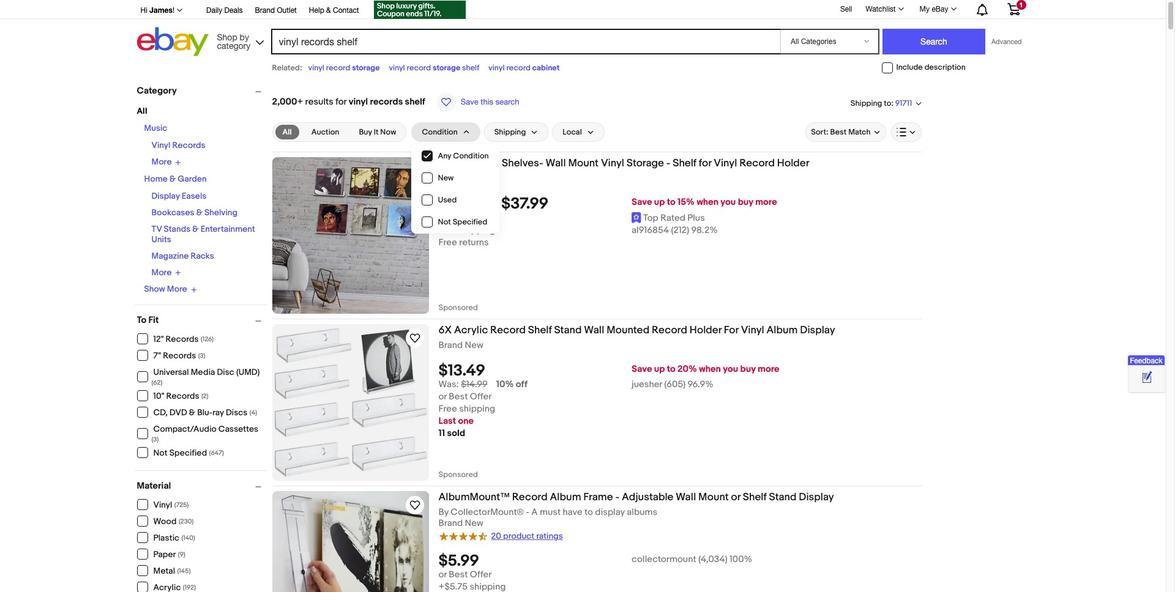Task type: locate. For each thing, give the bounding box(es) containing it.
new down albummount™
[[465, 518, 483, 530]]

1 vertical spatial all
[[282, 127, 292, 137]]

Search for anything text field
[[273, 30, 778, 53]]

shipping up one
[[459, 404, 495, 415]]

(4)
[[250, 409, 257, 417]]

2 horizontal spatial -
[[666, 157, 671, 170]]

more right show
[[167, 284, 187, 295]]

daily deals link
[[206, 4, 243, 18]]

buy for save up to 20% when you buy more
[[740, 364, 756, 375]]

1 vertical spatial more
[[151, 267, 172, 278]]

now down the 'records'
[[380, 127, 396, 137]]

None submit
[[883, 29, 986, 54]]

save
[[461, 97, 479, 107], [632, 197, 652, 208], [632, 364, 652, 375]]

(3) down cd,
[[151, 436, 159, 443]]

was:
[[439, 379, 459, 391]]

you down for
[[723, 364, 738, 375]]

1 up from the top
[[654, 197, 665, 208]]

not inside "link"
[[438, 217, 451, 227]]

product
[[503, 531, 534, 542]]

1 horizontal spatial record
[[407, 63, 431, 73]]

1 record from the left
[[326, 63, 350, 73]]

not down used
[[438, 217, 451, 227]]

2 vertical spatial wall
[[676, 492, 696, 504]]

specified down compact/audio
[[169, 448, 207, 458]]

buy down 2,000 + results for vinyl records shelf
[[359, 127, 372, 137]]

holder left for
[[690, 324, 722, 337]]

shipping left :
[[851, 98, 882, 108]]

you inside save up to 15% when you buy more buy it now
[[721, 197, 736, 208]]

new down any
[[438, 173, 454, 183]]

by
[[439, 507, 449, 518]]

free down $16.99
[[439, 225, 457, 236]]

shelf right the 'records'
[[405, 96, 425, 108]]

when up plus
[[697, 197, 719, 208]]

save up to 15% when you buy more buy it now
[[439, 197, 777, 224]]

mount inside the vinyl record shelves- wall mount vinyl storage - shelf for vinyl record holder brand new
[[568, 157, 599, 170]]

sell link
[[835, 5, 858, 13]]

all
[[137, 106, 147, 116], [282, 127, 292, 137]]

specified for not specified (647)
[[169, 448, 207, 458]]

1 horizontal spatial stand
[[769, 492, 797, 504]]

wall left mounted
[[584, 324, 604, 337]]

1 vertical spatial best
[[449, 391, 468, 403]]

1 vertical spatial album
[[550, 492, 581, 504]]

& down bookcases & shelving "link"
[[192, 224, 199, 234]]

1 vertical spatial shipping
[[494, 127, 526, 137]]

get the coupon image
[[374, 1, 466, 19]]

vinyl right related:
[[308, 63, 324, 73]]

0 horizontal spatial album
[[550, 492, 581, 504]]

a
[[532, 507, 538, 518]]

shelf inside the albummount™ record album frame - adjustable wall mount or shelf stand display by collectormount® - a must have to display albums brand new
[[743, 492, 767, 504]]

0 vertical spatial shelf
[[462, 63, 479, 73]]

20 product ratings link
[[439, 530, 563, 542]]

10" records (2)
[[153, 391, 209, 402]]

or
[[439, 391, 447, 403], [731, 492, 741, 504], [439, 570, 447, 581]]

0 horizontal spatial shelf
[[528, 324, 552, 337]]

material button
[[137, 480, 267, 492]]

wall right shelves-
[[546, 157, 566, 170]]

save up juesher
[[632, 364, 652, 375]]

2 free from the top
[[439, 237, 457, 249]]

0 vertical spatial or
[[439, 391, 447, 403]]

2 horizontal spatial wall
[[676, 492, 696, 504]]

2 offer from the top
[[470, 570, 492, 581]]

racks
[[191, 251, 214, 261]]

record up 2,000 + results for vinyl records shelf
[[326, 63, 350, 73]]

1 horizontal spatial specified
[[453, 217, 487, 227]]

buy right 20% at the right of page
[[740, 364, 756, 375]]

0 horizontal spatial all
[[137, 106, 147, 116]]

paper
[[153, 550, 176, 560]]

shipping down the search
[[494, 127, 526, 137]]

offer down 20
[[470, 570, 492, 581]]

1 offer from the top
[[470, 391, 492, 403]]

more button up the show more
[[151, 267, 181, 278]]

1 vertical spatial stand
[[769, 492, 797, 504]]

save up to 20% when you buy more
[[632, 364, 780, 375]]

for up plus
[[699, 157, 712, 170]]

- inside the vinyl record shelves- wall mount vinyl storage - shelf for vinyl record holder brand new
[[666, 157, 671, 170]]

0 horizontal spatial buy
[[359, 127, 372, 137]]

0 vertical spatial save
[[461, 97, 479, 107]]

brand down 6x
[[439, 340, 463, 351]]

1 vertical spatial shelf
[[405, 96, 425, 108]]

(3) inside the compact/audio cassettes (3)
[[151, 436, 159, 443]]

free up 'last'
[[439, 404, 457, 415]]

1 vertical spatial it
[[456, 213, 461, 224]]

& inside help & contact link
[[326, 6, 331, 15]]

& left blu-
[[189, 408, 195, 418]]

0 vertical spatial not
[[438, 217, 451, 227]]

1 horizontal spatial (3)
[[198, 352, 205, 360]]

vinyl records link
[[151, 140, 205, 151]]

shipping
[[459, 225, 495, 236], [459, 404, 495, 415]]

vinyl for vinyl record storage shelf
[[389, 63, 405, 73]]

(3) inside 7" records (3)
[[198, 352, 205, 360]]

best inside collectormount (4,034) 100% or best offer
[[449, 570, 468, 581]]

to up (605)
[[667, 364, 676, 375]]

1 vertical spatial holder
[[690, 324, 722, 337]]

1 horizontal spatial shelf
[[673, 157, 697, 170]]

condition right any
[[453, 151, 489, 161]]

it down the 'records'
[[374, 127, 379, 137]]

storage up 2,000 + results for vinyl records shelf
[[352, 63, 380, 73]]

for inside the vinyl record shelves- wall mount vinyl storage - shelf for vinyl record holder brand new
[[699, 157, 712, 170]]

best inside 'dropdown button'
[[830, 127, 847, 137]]

records up 7" records (3)
[[166, 334, 199, 345]]

6x acrylic record shelf stand wall mounted record holder for vinyl album display image
[[272, 324, 429, 481]]

2 vertical spatial save
[[632, 364, 652, 375]]

brand up used
[[439, 173, 463, 184]]

or for collectormount (4,034) 100% or best offer
[[439, 570, 447, 581]]

best down 'was: $14.99'
[[449, 391, 468, 403]]

wall right "adjustable"
[[676, 492, 696, 504]]

stand inside the albummount™ record album frame - adjustable wall mount or shelf stand display by collectormount® - a must have to display albums brand new
[[769, 492, 797, 504]]

brand down albummount™
[[439, 518, 463, 530]]

tv
[[151, 224, 162, 234]]

0 vertical spatial mount
[[568, 157, 599, 170]]

1 vertical spatial buy
[[439, 213, 454, 224]]

1 horizontal spatial album
[[767, 324, 798, 337]]

0 vertical spatial more
[[755, 197, 777, 208]]

1
[[1019, 1, 1023, 9]]

2 vertical spatial best
[[449, 570, 468, 581]]

albummount™
[[439, 492, 510, 504]]

shipping
[[851, 98, 882, 108], [494, 127, 526, 137]]

2 horizontal spatial shelf
[[743, 492, 767, 504]]

display inside display easels bookcases & shelving tv stands & entertainment units magazine racks
[[151, 191, 180, 201]]

10"
[[153, 391, 164, 402]]

record down search for anything text box
[[506, 63, 531, 73]]

free down not specified "link"
[[439, 237, 457, 249]]

1 vertical spatial free
[[439, 237, 457, 249]]

1 vertical spatial when
[[699, 364, 721, 375]]

& right home
[[169, 174, 176, 184]]

20
[[491, 531, 501, 542]]

feedback
[[1130, 357, 1163, 365]]

0 vertical spatial album
[[767, 324, 798, 337]]

record for vinyl record storage
[[326, 63, 350, 73]]

daily deals
[[206, 6, 243, 15]]

all up music "link"
[[137, 106, 147, 116]]

buy right the 15%
[[738, 197, 753, 208]]

1 horizontal spatial mount
[[698, 492, 729, 504]]

0 vertical spatial shipping
[[851, 98, 882, 108]]

1 free from the top
[[439, 225, 457, 236]]

help & contact
[[309, 6, 359, 15]]

0 horizontal spatial (3)
[[151, 436, 159, 443]]

(647)
[[209, 449, 224, 457]]

up up juesher
[[654, 364, 665, 375]]

offer inside collectormount (4,034) 100% or best offer
[[470, 570, 492, 581]]

vinyl up the 'records'
[[389, 63, 405, 73]]

0 vertical spatial -
[[666, 157, 671, 170]]

0 horizontal spatial now
[[380, 127, 396, 137]]

records up dvd
[[166, 391, 199, 402]]

save inside save up to 15% when you buy more buy it now
[[632, 197, 652, 208]]

shipping for shipping
[[494, 127, 526, 137]]

it
[[374, 127, 379, 137], [456, 213, 461, 224]]

vinyl record cabinet
[[489, 63, 560, 73]]

magazine
[[151, 251, 189, 261]]

0 horizontal spatial holder
[[690, 324, 722, 337]]

condition inside dropdown button
[[422, 127, 458, 137]]

universal
[[153, 367, 189, 377]]

best for juesher (605) 96.9% or best offer free shipping last one 11 sold
[[449, 391, 468, 403]]

7"
[[153, 351, 161, 361]]

save for save this search
[[461, 97, 479, 107]]

(230)
[[179, 518, 194, 526]]

when inside save up to 15% when you buy more buy it now
[[697, 197, 719, 208]]

up inside save up to 15% when you buy more buy it now
[[654, 197, 665, 208]]

0 vertical spatial wall
[[546, 157, 566, 170]]

to right have
[[585, 507, 593, 518]]

0 vertical spatial stand
[[554, 324, 582, 337]]

all down 2,000
[[282, 127, 292, 137]]

1 vertical spatial more
[[758, 364, 780, 375]]

best inside juesher (605) 96.9% or best offer free shipping last one 11 sold
[[449, 391, 468, 403]]

save left this
[[461, 97, 479, 107]]

you for 20%
[[723, 364, 738, 375]]

1 vertical spatial display
[[800, 324, 835, 337]]

0 vertical spatial all
[[137, 106, 147, 116]]

include description
[[896, 63, 966, 72]]

0 vertical spatial condition
[[422, 127, 458, 137]]

1 vertical spatial up
[[654, 364, 665, 375]]

more button
[[151, 157, 181, 167], [151, 267, 181, 278]]

display inside 6x acrylic record shelf stand wall mounted record holder for vinyl album display brand new
[[800, 324, 835, 337]]

All selected text field
[[282, 127, 292, 138]]

1 vertical spatial you
[[723, 364, 738, 375]]

specified down $16.99
[[453, 217, 487, 227]]

sell
[[840, 5, 852, 13]]

0 horizontal spatial it
[[374, 127, 379, 137]]

0 horizontal spatial specified
[[169, 448, 207, 458]]

or inside collectormount (4,034) 100% or best offer
[[439, 570, 447, 581]]

my ebay link
[[913, 2, 962, 17]]

buy down used
[[439, 213, 454, 224]]

best for collectormount (4,034) 100% or best offer
[[449, 570, 468, 581]]

buy inside save up to 15% when you buy more buy it now
[[738, 197, 753, 208]]

to fit button
[[137, 314, 267, 326]]

2 vertical spatial free
[[439, 404, 457, 415]]

1 vertical spatial not
[[153, 448, 168, 458]]

save up top rated plus image
[[632, 197, 652, 208]]

brand left outlet
[[255, 6, 275, 15]]

or inside juesher (605) 96.9% or best offer free shipping last one 11 sold
[[439, 391, 447, 403]]

listing options selector. list view selected. image
[[896, 127, 916, 137]]

specified inside "link"
[[453, 217, 487, 227]]

wood
[[153, 517, 177, 527]]

albummount™ record album frame - adjustable wall mount or shelf stand display heading
[[439, 492, 834, 504]]

save for save up to 20% when you buy more
[[632, 364, 652, 375]]

0 vertical spatial more button
[[151, 157, 181, 167]]

:
[[891, 98, 894, 108]]

for right 'results'
[[336, 96, 347, 108]]

0 vertical spatial shipping
[[459, 225, 495, 236]]

1 vertical spatial wall
[[584, 324, 604, 337]]

vinyl for vinyl record storage
[[308, 63, 324, 73]]

wood (230)
[[153, 517, 194, 527]]

my
[[920, 5, 930, 13]]

0 vertical spatial (3)
[[198, 352, 205, 360]]

0 vertical spatial for
[[336, 96, 347, 108]]

buy
[[359, 127, 372, 137], [439, 213, 454, 224]]

when for 20%
[[699, 364, 721, 375]]

2 record from the left
[[407, 63, 431, 73]]

1 vertical spatial condition
[[453, 151, 489, 161]]

2 storage from the left
[[433, 63, 460, 73]]

1 horizontal spatial shipping
[[851, 98, 882, 108]]

best right sort:
[[830, 127, 847, 137]]

(3) for compact/audio cassettes
[[151, 436, 159, 443]]

or for juesher (605) 96.9% or best offer free shipping last one 11 sold
[[439, 391, 447, 403]]

1 horizontal spatial holder
[[777, 157, 810, 170]]

buy it now
[[359, 127, 396, 137]]

wall inside the vinyl record shelves- wall mount vinyl storage - shelf for vinyl record holder brand new
[[546, 157, 566, 170]]

0 vertical spatial display
[[151, 191, 180, 201]]

2 vertical spatial shelf
[[743, 492, 767, 504]]

&
[[326, 6, 331, 15], [169, 174, 176, 184], [196, 207, 203, 218], [192, 224, 199, 234], [189, 408, 195, 418]]

1 vertical spatial save
[[632, 197, 652, 208]]

1 horizontal spatial wall
[[584, 324, 604, 337]]

show more
[[144, 284, 187, 295]]

mounted
[[607, 324, 650, 337]]

0 vertical spatial offer
[[470, 391, 492, 403]]

- right storage on the right of the page
[[666, 157, 671, 170]]

0 vertical spatial up
[[654, 197, 665, 208]]

1 storage from the left
[[352, 63, 380, 73]]

3 record from the left
[[506, 63, 531, 73]]

shipping up returns on the left top of page
[[459, 225, 495, 236]]

2 vertical spatial more
[[167, 284, 187, 295]]

0 horizontal spatial -
[[526, 507, 529, 518]]

2 horizontal spatial record
[[506, 63, 531, 73]]

it up free shipping
[[456, 213, 461, 224]]

2 vertical spatial display
[[799, 492, 834, 504]]

up up the top at the top of the page
[[654, 197, 665, 208]]

more up the show more
[[151, 267, 172, 278]]

offer down $14.99
[[470, 391, 492, 403]]

1 vertical spatial specified
[[169, 448, 207, 458]]

2 shipping from the top
[[459, 404, 495, 415]]

vinyl up save this search
[[489, 63, 505, 73]]

one
[[458, 416, 474, 427]]

when up 96.9%
[[699, 364, 721, 375]]

more up home
[[151, 157, 172, 167]]

stand inside 6x acrylic record shelf stand wall mounted record holder for vinyl album display brand new
[[554, 324, 582, 337]]

free
[[439, 225, 457, 236], [439, 237, 457, 249], [439, 404, 457, 415]]

to left the 15%
[[667, 197, 676, 208]]

1 shipping from the top
[[459, 225, 495, 236]]

storage up save this search button
[[433, 63, 460, 73]]

main content
[[272, 80, 922, 593]]

not up material in the bottom left of the page
[[153, 448, 168, 458]]

0 horizontal spatial for
[[336, 96, 347, 108]]

new inside the vinyl record shelves- wall mount vinyl storage - shelf for vinyl record holder brand new
[[465, 173, 483, 184]]

account navigation
[[134, 0, 1029, 21]]

2 up from the top
[[654, 364, 665, 375]]

1 vertical spatial mount
[[698, 492, 729, 504]]

vinyl for vinyl record cabinet
[[489, 63, 505, 73]]

offer
[[470, 391, 492, 403], [470, 570, 492, 581]]

to inside the albummount™ record album frame - adjustable wall mount or shelf stand display by collectormount® - a must have to display albums brand new
[[585, 507, 593, 518]]

12"
[[153, 334, 164, 345]]

vinyl records
[[151, 140, 205, 151]]

1 horizontal spatial all
[[282, 127, 292, 137]]

mount
[[568, 157, 599, 170], [698, 492, 729, 504]]

albummount™ record album frame - adjustable wall mount or shelf stand display link
[[439, 492, 922, 507]]

blu-
[[197, 408, 213, 418]]

0 vertical spatial when
[[697, 197, 719, 208]]

records down 12" records (126)
[[163, 351, 196, 361]]

to left 91711
[[884, 98, 891, 108]]

top rated plus
[[643, 213, 705, 224]]

0 vertical spatial it
[[374, 127, 379, 137]]

1 vertical spatial for
[[699, 157, 712, 170]]

shipping inside shipping to : 91711
[[851, 98, 882, 108]]

now up free shipping
[[463, 213, 482, 224]]

condition up any
[[422, 127, 458, 137]]

holder inside 6x acrylic record shelf stand wall mounted record holder for vinyl album display brand new
[[690, 324, 722, 337]]

to inside save up to 15% when you buy more buy it now
[[667, 197, 676, 208]]

- up display
[[615, 492, 620, 504]]

all link
[[275, 125, 299, 140]]

0 horizontal spatial shelf
[[405, 96, 425, 108]]

new down acrylic
[[465, 340, 483, 351]]

this
[[481, 97, 493, 107]]

1 more button from the top
[[151, 157, 181, 167]]

0 vertical spatial you
[[721, 197, 736, 208]]

shipping button
[[484, 122, 549, 142]]

more
[[755, 197, 777, 208], [758, 364, 780, 375]]

display inside the albummount™ record album frame - adjustable wall mount or shelf stand display by collectormount® - a must have to display albums brand new
[[799, 492, 834, 504]]

shelf
[[673, 157, 697, 170], [528, 324, 552, 337], [743, 492, 767, 504]]

shipping inside shipping dropdown button
[[494, 127, 526, 137]]

0 horizontal spatial wall
[[546, 157, 566, 170]]

(3) up the media
[[198, 352, 205, 360]]

music
[[144, 123, 167, 133]]

1 horizontal spatial storage
[[433, 63, 460, 73]]

holder down sort: best match 'dropdown button' at the right top
[[777, 157, 810, 170]]

- left a
[[526, 507, 529, 518]]

best down 20 product ratings link on the left of the page
[[449, 570, 468, 581]]

album right for
[[767, 324, 798, 337]]

vinyl
[[151, 140, 170, 151], [439, 157, 462, 170], [601, 157, 624, 170], [714, 157, 737, 170], [741, 324, 764, 337], [153, 500, 172, 511]]

0 horizontal spatial stand
[[554, 324, 582, 337]]

3 free from the top
[[439, 404, 457, 415]]

& right help
[[326, 6, 331, 15]]

shop by category banner
[[134, 0, 1029, 59]]

1 vertical spatial shelf
[[528, 324, 552, 337]]

new link
[[412, 167, 499, 189]]

1 vertical spatial more button
[[151, 267, 181, 278]]

2 vertical spatial or
[[439, 570, 447, 581]]

record down get the coupon image
[[407, 63, 431, 73]]

buy inside save up to 15% when you buy more buy it now
[[439, 213, 454, 224]]

free inside al916854 (212) 98.2% free returns
[[439, 237, 457, 249]]

0 horizontal spatial storage
[[352, 63, 380, 73]]

1 vertical spatial shipping
[[459, 404, 495, 415]]

records up garden at the top of page
[[172, 140, 205, 151]]

more button up home & garden link
[[151, 157, 181, 167]]

shelf up save this search button
[[462, 63, 479, 73]]

1 vertical spatial or
[[731, 492, 741, 504]]

home & garden
[[144, 174, 207, 184]]

0 vertical spatial free
[[439, 225, 457, 236]]

mount inside the albummount™ record album frame - adjustable wall mount or shelf stand display by collectormount® - a must have to display albums brand new
[[698, 492, 729, 504]]

album up have
[[550, 492, 581, 504]]

new down any condition
[[465, 173, 483, 184]]

0 horizontal spatial shipping
[[494, 127, 526, 137]]

plastic (140)
[[153, 533, 195, 544]]

vinyl record shelves- wall mount vinyl storage - shelf for vinyl record holder heading
[[439, 157, 810, 170]]

you right the 15%
[[721, 197, 736, 208]]

2,000 + results for vinyl records shelf
[[272, 96, 425, 108]]

1 vertical spatial now
[[463, 213, 482, 224]]

0 horizontal spatial record
[[326, 63, 350, 73]]

category
[[137, 85, 177, 97]]

0 vertical spatial specified
[[453, 217, 487, 227]]

top
[[643, 213, 659, 224]]

related:
[[272, 63, 302, 73]]

more inside save up to 15% when you buy more buy it now
[[755, 197, 777, 208]]

records for 7"
[[163, 351, 196, 361]]

save inside button
[[461, 97, 479, 107]]

1 horizontal spatial it
[[456, 213, 461, 224]]

1 vertical spatial buy
[[740, 364, 756, 375]]

you for 15%
[[721, 197, 736, 208]]

description
[[925, 63, 966, 72]]

offer inside juesher (605) 96.9% or best offer free shipping last one 11 sold
[[470, 391, 492, 403]]

al916854 (212) 98.2% free returns
[[439, 225, 718, 249]]

best
[[830, 127, 847, 137], [449, 391, 468, 403], [449, 570, 468, 581]]

new inside new link
[[438, 173, 454, 183]]



Task type: describe. For each thing, give the bounding box(es) containing it.
vinyl inside 6x acrylic record shelf stand wall mounted record holder for vinyl album display brand new
[[741, 324, 764, 337]]

record for vinyl record cabinet
[[506, 63, 531, 73]]

brand inside 6x acrylic record shelf stand wall mounted record holder for vinyl album display brand new
[[439, 340, 463, 351]]

98.2%
[[691, 225, 718, 236]]

when for 15%
[[697, 197, 719, 208]]

shipping for shipping to : 91711
[[851, 98, 882, 108]]

show more button
[[144, 284, 197, 295]]

$16.99
[[439, 195, 485, 214]]

shelf inside main content
[[405, 96, 425, 108]]

shipping inside juesher (605) 96.9% or best offer free shipping last one 11 sold
[[459, 404, 495, 415]]

was: $14.99
[[439, 379, 488, 391]]

10% off
[[496, 379, 528, 391]]

1 link
[[1000, 0, 1027, 18]]

vinyl record shelves- wall mount vinyl storage - shelf for vinyl record holder link
[[439, 157, 922, 173]]

metal (145)
[[153, 566, 191, 577]]

stands
[[164, 224, 191, 234]]

any condition link
[[412, 145, 499, 167]]

offer for collectormount (4,034) 100% or best offer
[[470, 570, 492, 581]]

more for save up to 20% when you buy more
[[758, 364, 780, 375]]

holder inside the vinyl record shelves- wall mount vinyl storage - shelf for vinyl record holder brand new
[[777, 157, 810, 170]]

al916854
[[632, 225, 669, 236]]

not for not specified
[[438, 217, 451, 227]]

ray
[[213, 408, 224, 418]]

wall inside the albummount™ record album frame - adjustable wall mount or shelf stand display by collectormount® - a must have to display albums brand new
[[676, 492, 696, 504]]

watch 6x acrylic record shelf stand wall mounted record holder for vinyl album display image
[[407, 331, 422, 346]]

hi
[[140, 6, 147, 15]]

0 vertical spatial buy
[[359, 127, 372, 137]]

shelf inside 6x acrylic record shelf stand wall mounted record holder for vinyl album display brand new
[[528, 324, 552, 337]]

vinyl record storage
[[308, 63, 380, 73]]

record inside the albummount™ record album frame - adjustable wall mount or shelf stand display by collectormount® - a must have to display albums brand new
[[512, 492, 548, 504]]

storage for vinyl record storage
[[352, 63, 380, 73]]

records for 12"
[[166, 334, 199, 345]]

7" records (3)
[[153, 351, 205, 361]]

albummount™ record album frame - adjustable wall mount or shelf stand display image
[[272, 492, 429, 593]]

easels
[[182, 191, 206, 201]]

collectormount®
[[451, 507, 524, 518]]

album inside 6x acrylic record shelf stand wall mounted record holder for vinyl album display brand new
[[767, 324, 798, 337]]

cassettes
[[218, 424, 258, 434]]

search
[[496, 97, 519, 107]]

shop
[[217, 32, 237, 42]]

display
[[595, 507, 625, 518]]

& down easels
[[196, 207, 203, 218]]

$37.99
[[501, 195, 549, 214]]

20%
[[678, 364, 697, 375]]

or inside the albummount™ record album frame - adjustable wall mount or shelf stand display by collectormount® - a must have to display albums brand new
[[731, 492, 741, 504]]

main content containing $16.99
[[272, 80, 922, 593]]

(umd)
[[236, 367, 260, 377]]

0 vertical spatial now
[[380, 127, 396, 137]]

new inside the albummount™ record album frame - adjustable wall mount or shelf stand display by collectormount® - a must have to display albums brand new
[[465, 518, 483, 530]]

results
[[305, 96, 334, 108]]

not specified (647)
[[153, 448, 224, 458]]

show
[[144, 284, 165, 295]]

not for not specified (647)
[[153, 448, 168, 458]]

home
[[144, 174, 168, 184]]

vinyl record shelves- wall mount vinyl storage - shelf for vinyl record holder image
[[272, 157, 429, 314]]

up for 20%
[[654, 364, 665, 375]]

new inside 6x acrylic record shelf stand wall mounted record holder for vinyl album display brand new
[[465, 340, 483, 351]]

frame
[[584, 492, 613, 504]]

help & contact link
[[309, 4, 359, 18]]

free inside juesher (605) 96.9% or best offer free shipping last one 11 sold
[[439, 404, 457, 415]]

albums
[[627, 507, 658, 518]]

(9)
[[178, 551, 185, 559]]

plastic
[[153, 533, 179, 544]]

acrylic
[[454, 324, 488, 337]]

watchlist
[[866, 5, 896, 13]]

shop by category button
[[211, 27, 267, 54]]

20 product ratings
[[491, 531, 563, 542]]

it inside buy it now link
[[374, 127, 379, 137]]

specified for not specified
[[453, 217, 487, 227]]

any condition
[[438, 151, 489, 161]]

2 more button from the top
[[151, 267, 181, 278]]

0 vertical spatial more
[[151, 157, 172, 167]]

sort: best match button
[[806, 122, 886, 142]]

dvd
[[170, 408, 187, 418]]

collectormount (4,034) 100% or best offer
[[439, 554, 752, 581]]

paper (9)
[[153, 550, 185, 560]]

none submit inside shop by category banner
[[883, 29, 986, 54]]

discs
[[226, 408, 248, 418]]

brand inside account navigation
[[255, 6, 275, 15]]

(126)
[[201, 335, 214, 343]]

have
[[563, 507, 583, 518]]

15%
[[678, 197, 695, 208]]

category
[[217, 41, 250, 50]]

universal media disc (umd) (62)
[[151, 367, 260, 387]]

(4,034)
[[698, 554, 728, 566]]

cd, dvd & blu-ray discs (4)
[[153, 408, 257, 418]]

magazine racks link
[[151, 251, 214, 261]]

off
[[516, 379, 528, 391]]

top rated plus image
[[632, 212, 641, 223]]

(2)
[[201, 392, 209, 400]]

advanced link
[[986, 29, 1028, 54]]

brand inside the albummount™ record album frame - adjustable wall mount or shelf stand display by collectormount® - a must have to display albums brand new
[[439, 518, 463, 530]]

vinyl (725)
[[153, 500, 189, 511]]

help
[[309, 6, 324, 15]]

sold
[[447, 428, 465, 440]]

contact
[[333, 6, 359, 15]]

(725)
[[174, 501, 189, 509]]

media
[[191, 367, 215, 377]]

more for save up to 15% when you buy more buy it now
[[755, 197, 777, 208]]

ratings
[[536, 531, 563, 542]]

(192) link
[[137, 582, 196, 593]]

12" records (126)
[[153, 334, 214, 345]]

garden
[[178, 174, 207, 184]]

2 vertical spatial -
[[526, 507, 529, 518]]

to
[[137, 314, 146, 326]]

shelf inside the vinyl record shelves- wall mount vinyl storage - shelf for vinyl record holder brand new
[[673, 157, 697, 170]]

91711
[[895, 99, 912, 109]]

metal
[[153, 566, 175, 577]]

music link
[[144, 123, 167, 133]]

records for vinyl
[[172, 140, 205, 151]]

storage for vinyl record storage shelf
[[433, 63, 460, 73]]

records for 10"
[[166, 391, 199, 402]]

brand outlet
[[255, 6, 297, 15]]

now inside save up to 15% when you buy more buy it now
[[463, 213, 482, 224]]

wall inside 6x acrylic record shelf stand wall mounted record holder for vinyl album display brand new
[[584, 324, 604, 337]]

(3) for 7" records
[[198, 352, 205, 360]]

offer for juesher (605) 96.9% or best offer free shipping last one 11 sold
[[470, 391, 492, 403]]

shelves-
[[502, 157, 543, 170]]

(212)
[[671, 225, 689, 236]]

save for save up to 15% when you buy more buy it now
[[632, 197, 652, 208]]

to inside shipping to : 91711
[[884, 98, 891, 108]]

$13.49
[[439, 362, 485, 381]]

display easels bookcases & shelving tv stands & entertainment units magazine racks
[[151, 191, 255, 261]]

category button
[[137, 85, 267, 97]]

ebay
[[932, 5, 948, 13]]

buy for save up to 15% when you buy more buy it now
[[738, 197, 753, 208]]

compact/audio cassettes (3)
[[151, 424, 258, 443]]

vinyl left the 'records'
[[349, 96, 368, 108]]

record for vinyl record storage shelf
[[407, 63, 431, 73]]

up for 15%
[[654, 197, 665, 208]]

6x acrylic record shelf stand wall mounted record holder for vinyl album display heading
[[439, 324, 835, 337]]

collectormount
[[632, 554, 696, 566]]

not specified link
[[412, 211, 499, 233]]

auction link
[[304, 125, 347, 140]]

it inside save up to 15% when you buy more buy it now
[[456, 213, 461, 224]]

album inside the albummount™ record album frame - adjustable wall mount or shelf stand display by collectormount® - a must have to display albums brand new
[[550, 492, 581, 504]]

tv stands & entertainment units link
[[151, 224, 255, 245]]

plus
[[688, 213, 705, 224]]

more inside show more button
[[167, 284, 187, 295]]

display easels link
[[151, 191, 206, 201]]

bookcases
[[151, 207, 194, 218]]

brand inside the vinyl record shelves- wall mount vinyl storage - shelf for vinyl record holder brand new
[[439, 173, 463, 184]]

storage
[[627, 157, 664, 170]]

1 horizontal spatial shelf
[[462, 63, 479, 73]]

sort: best match
[[811, 127, 871, 137]]

home & garden link
[[144, 174, 207, 184]]

for
[[724, 324, 739, 337]]

by
[[240, 32, 249, 42]]

watch albummount™ record album frame - adjustable wall mount or shelf stand display image
[[407, 498, 422, 513]]

1 horizontal spatial -
[[615, 492, 620, 504]]



Task type: vqa. For each thing, say whether or not it's contained in the screenshot.
(1) associated with Auction
no



